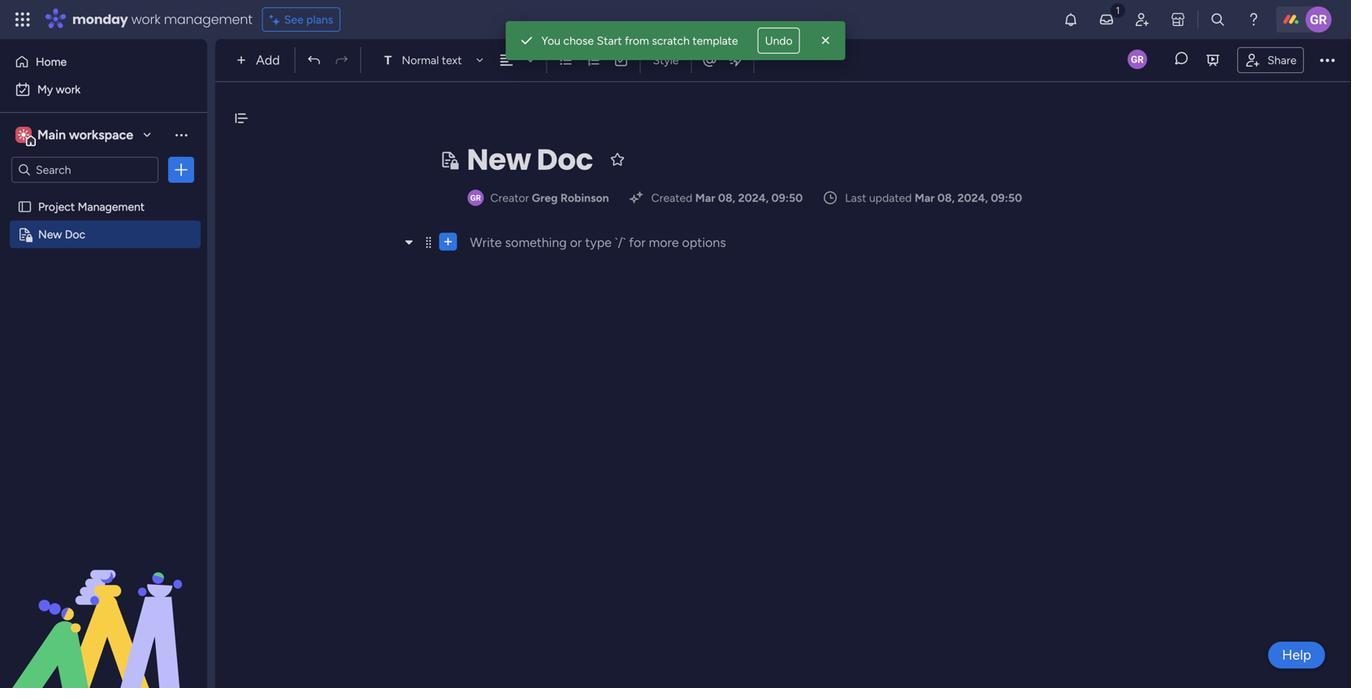 Task type: vqa. For each thing, say whether or not it's contained in the screenshot.


Task type: locate. For each thing, give the bounding box(es) containing it.
mention image
[[701, 52, 718, 68]]

0 horizontal spatial 2024,
[[738, 191, 769, 205]]

my work link
[[10, 76, 197, 102]]

0 horizontal spatial doc
[[65, 227, 85, 241]]

1 horizontal spatial new
[[467, 139, 531, 180]]

1 horizontal spatial doc
[[537, 139, 593, 180]]

mar right created
[[695, 191, 715, 205]]

09:50
[[771, 191, 803, 205], [991, 191, 1022, 205]]

monday work management
[[72, 10, 252, 28]]

public board image
[[17, 199, 32, 214]]

new doc inside list box
[[38, 227, 85, 241]]

0 horizontal spatial new doc
[[38, 227, 85, 241]]

help
[[1282, 647, 1311, 663]]

see
[[284, 13, 304, 26]]

0 vertical spatial new doc
[[467, 139, 593, 180]]

2 08, from the left
[[937, 191, 955, 205]]

dynamic values image
[[727, 52, 744, 68]]

add button
[[230, 47, 290, 73]]

08, right created
[[718, 191, 735, 205]]

chose
[[563, 34, 594, 48]]

new doc
[[467, 139, 593, 180], [38, 227, 85, 241]]

doc up creator greg robinson
[[537, 139, 593, 180]]

2024,
[[738, 191, 769, 205], [957, 191, 988, 205]]

work for my
[[56, 82, 81, 96]]

08,
[[718, 191, 735, 205], [937, 191, 955, 205]]

08, right "updated"
[[937, 191, 955, 205]]

see plans button
[[262, 7, 341, 32]]

select product image
[[15, 11, 31, 28]]

lottie animation element
[[0, 524, 207, 688]]

my work
[[37, 82, 81, 96]]

1 vertical spatial work
[[56, 82, 81, 96]]

0 horizontal spatial 08,
[[718, 191, 735, 205]]

undo
[[765, 34, 793, 48]]

undo button
[[758, 28, 800, 54]]

workspace
[[69, 127, 133, 143]]

checklist image
[[614, 53, 628, 67]]

1 horizontal spatial 08,
[[937, 191, 955, 205]]

last updated mar 08, 2024, 09:50
[[845, 191, 1022, 205]]

my work option
[[10, 76, 197, 102]]

0 vertical spatial work
[[131, 10, 160, 28]]

mar
[[695, 191, 715, 205], [915, 191, 935, 205]]

work
[[131, 10, 160, 28], [56, 82, 81, 96]]

list box
[[0, 190, 207, 468]]

share button
[[1237, 47, 1304, 73]]

0 horizontal spatial work
[[56, 82, 81, 96]]

work right monday
[[131, 10, 160, 28]]

0 vertical spatial doc
[[537, 139, 593, 180]]

mar right "updated"
[[915, 191, 935, 205]]

doc inside list box
[[65, 227, 85, 241]]

1 horizontal spatial new doc
[[467, 139, 593, 180]]

alert containing you chose start from scratch template
[[506, 21, 845, 60]]

new doc up greg
[[467, 139, 593, 180]]

1 vertical spatial new doc
[[38, 227, 85, 241]]

option
[[0, 192, 207, 195]]

created
[[651, 191, 692, 205]]

doc down project management
[[65, 227, 85, 241]]

0 horizontal spatial 09:50
[[771, 191, 803, 205]]

work for monday
[[131, 10, 160, 28]]

0 horizontal spatial mar
[[695, 191, 715, 205]]

home link
[[10, 49, 197, 75]]

add
[[256, 52, 280, 68]]

greg
[[532, 191, 558, 205]]

0 horizontal spatial new
[[38, 227, 62, 241]]

alert
[[506, 21, 845, 60]]

1 horizontal spatial work
[[131, 10, 160, 28]]

1 2024, from the left
[[738, 191, 769, 205]]

1 horizontal spatial 2024,
[[957, 191, 988, 205]]

1 horizontal spatial mar
[[915, 191, 935, 205]]

new up creator
[[467, 139, 531, 180]]

new inside list box
[[38, 227, 62, 241]]

1 vertical spatial new
[[38, 227, 62, 241]]

new right private board image
[[38, 227, 62, 241]]

0 vertical spatial new
[[467, 139, 531, 180]]

work right 'my'
[[56, 82, 81, 96]]

1 09:50 from the left
[[771, 191, 803, 205]]

2 09:50 from the left
[[991, 191, 1022, 205]]

1 horizontal spatial 09:50
[[991, 191, 1022, 205]]

board activity image
[[1128, 49, 1147, 69]]

plans
[[306, 13, 333, 26]]

home
[[36, 55, 67, 69]]

new inside field
[[467, 139, 531, 180]]

1 vertical spatial doc
[[65, 227, 85, 241]]

work inside option
[[56, 82, 81, 96]]

management
[[78, 200, 145, 214]]

doc
[[537, 139, 593, 180], [65, 227, 85, 241]]

new doc down project
[[38, 227, 85, 241]]

new
[[467, 139, 531, 180], [38, 227, 62, 241]]



Task type: describe. For each thing, give the bounding box(es) containing it.
options image
[[173, 162, 189, 178]]

monday marketplace image
[[1170, 11, 1186, 28]]

add to favorites image
[[609, 151, 626, 167]]

2 mar from the left
[[915, 191, 935, 205]]

style
[[653, 53, 679, 67]]

v2 ellipsis image
[[1320, 50, 1335, 71]]

normal
[[402, 53, 439, 67]]

main workspace
[[37, 127, 133, 143]]

2 2024, from the left
[[957, 191, 988, 205]]

Search in workspace field
[[34, 160, 136, 179]]

workspace image
[[15, 126, 32, 144]]

workspace selection element
[[15, 125, 136, 146]]

share
[[1267, 53, 1297, 67]]

style button
[[645, 46, 686, 74]]

see plans
[[284, 13, 333, 26]]

workspace options image
[[173, 127, 189, 143]]

help button
[[1268, 642, 1325, 669]]

lottie animation image
[[0, 524, 207, 688]]

home option
[[10, 49, 197, 75]]

notifications image
[[1063, 11, 1079, 28]]

new doc inside field
[[467, 139, 593, 180]]

1 image
[[1111, 1, 1125, 19]]

text
[[442, 53, 462, 67]]

last
[[845, 191, 866, 205]]

menu image
[[422, 236, 435, 249]]

management
[[164, 10, 252, 28]]

created mar 08, 2024, 09:50
[[651, 191, 803, 205]]

template
[[692, 34, 738, 48]]

workspace image
[[18, 126, 29, 144]]

close image
[[818, 32, 834, 49]]

project
[[38, 200, 75, 214]]

main workspace button
[[11, 121, 158, 149]]

undo ⌘+z image
[[307, 53, 321, 67]]

private board image
[[439, 150, 459, 169]]

update feed image
[[1098, 11, 1115, 28]]

updated
[[869, 191, 912, 205]]

1 08, from the left
[[718, 191, 735, 205]]

scratch
[[652, 34, 690, 48]]

help image
[[1245, 11, 1262, 28]]

main
[[37, 127, 66, 143]]

doc inside field
[[537, 139, 593, 180]]

numbered list image
[[586, 53, 601, 67]]

monday
[[72, 10, 128, 28]]

1 mar from the left
[[695, 191, 715, 205]]

New Doc field
[[463, 139, 597, 181]]

invite members image
[[1134, 11, 1150, 28]]

greg robinson image
[[1306, 6, 1332, 32]]

you
[[541, 34, 561, 48]]

you chose start from scratch template
[[541, 34, 738, 48]]

search everything image
[[1210, 11, 1226, 28]]

robinson
[[560, 191, 609, 205]]

from
[[625, 34, 649, 48]]

project management
[[38, 200, 145, 214]]

normal text
[[402, 53, 462, 67]]

list box containing project management
[[0, 190, 207, 468]]

my
[[37, 82, 53, 96]]

creator greg robinson
[[490, 191, 609, 205]]

bulleted list image
[[559, 53, 573, 67]]

creator
[[490, 191, 529, 205]]

private board image
[[17, 227, 32, 242]]

start
[[597, 34, 622, 48]]



